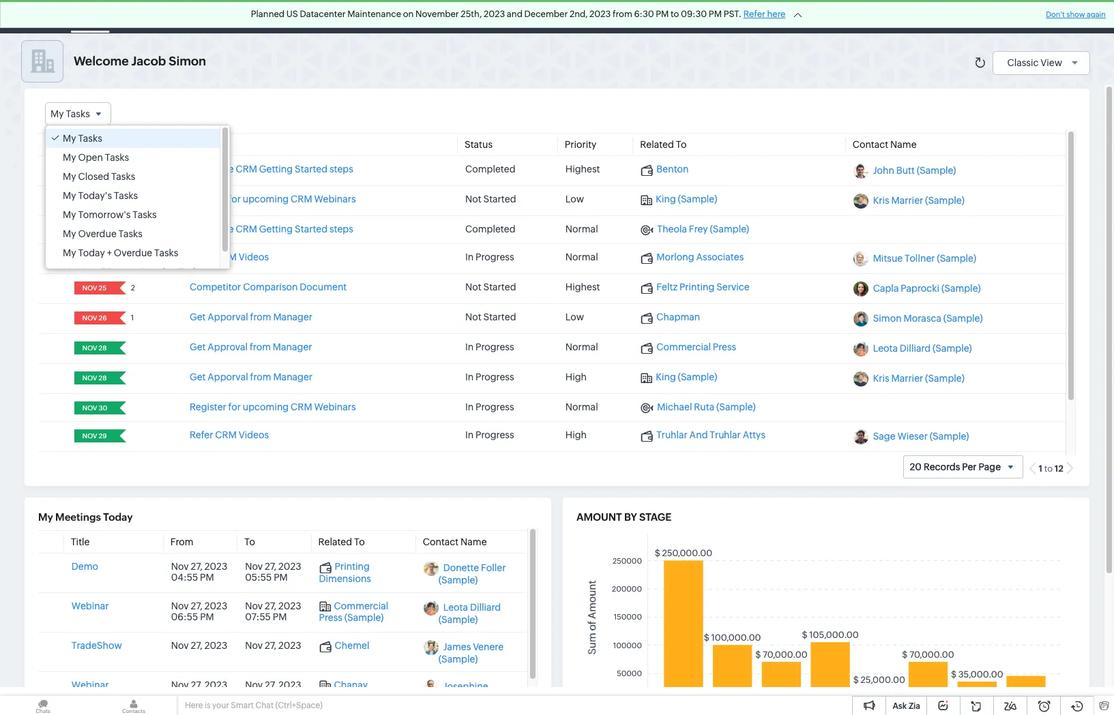 Task type: vqa. For each thing, say whether or not it's contained in the screenshot.


Task type: describe. For each thing, give the bounding box(es) containing it.
search element
[[908, 0, 936, 33]]

2023 inside nov 27, 2023 08:55 pm
[[278, 680, 301, 691]]

classic view
[[1008, 57, 1063, 68]]

1 horizontal spatial dilliard
[[900, 343, 931, 354]]

tasks inside 'link'
[[347, 11, 371, 22]]

refer crm videos link for normal
[[190, 252, 269, 263]]

michael ruta (sample)
[[657, 402, 756, 413]]

1 to 12
[[1039, 464, 1064, 474]]

0 horizontal spatial related to link
[[318, 537, 365, 548]]

tasks up my today + overdue tasks
[[118, 229, 143, 240]]

pm right 6:30 at the right of the page
[[656, 9, 669, 19]]

priority
[[565, 139, 597, 150]]

my inside field
[[51, 109, 64, 119]]

1 vertical spatial my tasks
[[63, 133, 102, 144]]

1 vertical spatial leota dilliard (sample) link
[[439, 603, 501, 626]]

venere
[[473, 642, 504, 653]]

us
[[286, 9, 298, 19]]

from for high
[[250, 372, 271, 383]]

get for high
[[190, 372, 206, 383]]

0 vertical spatial refer
[[744, 9, 766, 19]]

document
[[300, 282, 347, 293]]

meetings link
[[382, 0, 445, 33]]

tasks right tomorrow's
[[133, 210, 157, 221]]

king (sample) for low
[[656, 194, 718, 205]]

1 vertical spatial leota dilliard (sample)
[[439, 603, 501, 626]]

michael
[[657, 402, 692, 413]]

in for truhlar and truhlar attys
[[465, 430, 474, 441]]

complete crm getting started steps link for normal
[[190, 224, 353, 235]]

normal for theola
[[566, 224, 598, 235]]

12
[[1055, 464, 1064, 474]]

27, inside the nov 27, 2023 06:55 pm
[[191, 601, 203, 612]]

deals
[[301, 11, 325, 22]]

reports
[[499, 11, 534, 22]]

chanay (sample) link
[[319, 680, 368, 703]]

profile image
[[1045, 0, 1083, 33]]

1 nov 27, 2023 from the left
[[171, 641, 227, 652]]

capla paprocki (sample)
[[873, 283, 981, 294]]

demo
[[72, 562, 98, 573]]

1 horizontal spatial contact
[[853, 139, 889, 150]]

create menu image
[[882, 9, 899, 25]]

0 horizontal spatial +
[[107, 248, 112, 259]]

(sample) inside "chanay (sample)"
[[319, 692, 359, 703]]

04:55
[[171, 573, 198, 584]]

nov down 07:55
[[245, 641, 263, 652]]

marrier for low
[[892, 195, 924, 206]]

today's
[[78, 191, 112, 201]]

here
[[185, 702, 203, 711]]

in for michael ruta (sample)
[[465, 402, 474, 413]]

king (sample) link for high
[[641, 372, 718, 384]]

michael ruta (sample) link
[[641, 402, 756, 414]]

projects
[[678, 11, 714, 22]]

complete crm getting started steps for highest
[[190, 164, 353, 175]]

1 truhlar from the left
[[657, 430, 688, 441]]

in progress for king
[[465, 372, 514, 383]]

27, inside nov 27, 2023 08:55 pm
[[265, 680, 277, 691]]

0 vertical spatial meetings
[[393, 11, 434, 22]]

(sample) inside donette foller (sample)
[[439, 575, 478, 586]]

printing inside printing dimensions
[[335, 562, 370, 573]]

1 horizontal spatial simon
[[873, 313, 902, 324]]

0 horizontal spatial nov 27, 2023 05:55 pm
[[171, 680, 227, 702]]

pm left smart
[[200, 691, 214, 702]]

subject link
[[189, 139, 223, 150]]

2023 right 2nd,
[[590, 9, 611, 19]]

frey
[[689, 224, 708, 235]]

1 vertical spatial today
[[103, 512, 133, 523]]

john
[[873, 165, 895, 176]]

chapman link
[[641, 312, 700, 324]]

1 vertical spatial +
[[131, 267, 136, 278]]

tasks up "my next 7 days + overdue tasks"
[[154, 248, 178, 259]]

truhlar and truhlar attys
[[657, 430, 766, 441]]

pm inside nov 27, 2023 08:55 pm
[[274, 691, 288, 702]]

attys
[[743, 430, 766, 441]]

kris for high
[[873, 373, 890, 384]]

2023 up nov 27, 2023 07:55 pm
[[278, 562, 301, 573]]

nov 27, 2023 08:55 pm
[[245, 680, 301, 702]]

title
[[71, 537, 90, 548]]

progress for king (sample)
[[476, 372, 514, 383]]

webinar for 06:55
[[72, 601, 109, 612]]

pm inside nov 27, 2023 07:55 pm
[[273, 612, 287, 623]]

nov 27, 2023 07:55 pm
[[245, 601, 301, 623]]

(sample) inside james venere (sample)
[[439, 655, 478, 665]]

nov down to link on the left of the page
[[245, 562, 263, 573]]

associates
[[696, 252, 744, 263]]

0 vertical spatial contact name
[[853, 139, 917, 150]]

mitsue tollner (sample)
[[873, 253, 977, 264]]

open
[[78, 152, 103, 163]]

days
[[108, 267, 129, 278]]

john butt (sample) link
[[873, 165, 957, 176]]

from left 6:30 at the right of the page
[[613, 9, 633, 19]]

tree containing my tasks
[[46, 126, 230, 282]]

commercial press (sample)
[[319, 601, 388, 624]]

normal for commercial
[[566, 342, 598, 353]]

ruta
[[694, 402, 715, 413]]

services
[[618, 11, 656, 22]]

0 horizontal spatial contact name link
[[423, 537, 487, 548]]

theola
[[657, 224, 687, 235]]

press for commercial press
[[713, 342, 736, 353]]

2023 inside nov 27, 2023 07:55 pm
[[278, 601, 301, 612]]

my meetings today
[[38, 512, 133, 523]]

0 vertical spatial leota dilliard (sample)
[[873, 343, 972, 354]]

get apporval from manager link for in progress
[[190, 372, 313, 383]]

tasks up late by  days image
[[111, 171, 135, 182]]

getting for highest
[[259, 164, 293, 175]]

register for upcoming crm webinars link for not started
[[190, 194, 356, 205]]

kris marrier (sample) link for high
[[873, 373, 965, 384]]

capla paprocki (sample) link
[[873, 283, 981, 294]]

0 vertical spatial overdue
[[78, 229, 117, 240]]

simon morasca (sample)
[[873, 313, 983, 324]]

refer for normal
[[190, 252, 213, 263]]

refer crm videos for high
[[190, 430, 269, 441]]

pst.
[[724, 9, 742, 19]]

1 vertical spatial to
[[1045, 464, 1053, 474]]

normal for morlong
[[566, 252, 598, 263]]

09:30
[[681, 9, 707, 19]]

get apporval from manager for not
[[190, 312, 313, 323]]

marketplace element
[[990, 0, 1018, 33]]

welcome jacob simon
[[74, 54, 206, 68]]

tradeshow link
[[72, 641, 122, 652]]

upcoming for in
[[243, 402, 289, 413]]

started for get apporval from manager
[[483, 312, 516, 323]]

nov down "06:55"
[[171, 641, 189, 652]]

My Tasks field
[[45, 102, 111, 126]]

in progress for commercial
[[465, 342, 514, 353]]

due date link
[[74, 139, 114, 150]]

name for leftmost contact name link
[[461, 537, 487, 548]]

from for low
[[250, 312, 271, 323]]

subject
[[189, 139, 223, 150]]

don't show again link
[[1046, 10, 1106, 18]]

kris marrier (sample) for high
[[873, 373, 965, 384]]

manager for low
[[273, 312, 313, 323]]

foller
[[481, 563, 506, 574]]

john butt (sample)
[[873, 165, 957, 176]]

chemel
[[335, 641, 370, 652]]

deals link
[[290, 0, 336, 33]]

1 vertical spatial leota
[[443, 603, 468, 614]]

king for high
[[656, 372, 676, 383]]

tasks inside field
[[66, 109, 90, 119]]

calls
[[456, 11, 477, 22]]

signals element
[[936, 0, 962, 33]]

status link
[[465, 139, 493, 150]]

1 horizontal spatial to
[[354, 537, 365, 548]]

07:55
[[245, 612, 271, 623]]

related for related to link to the right
[[640, 139, 674, 150]]

due date
[[74, 139, 114, 150]]

my today + overdue tasks
[[63, 248, 178, 259]]

amount
[[577, 512, 622, 523]]

here
[[767, 9, 786, 19]]

for for not
[[228, 194, 241, 205]]

pm up nov 27, 2023 07:55 pm
[[274, 573, 288, 584]]

in for king (sample)
[[465, 372, 474, 383]]

welcome
[[74, 54, 129, 68]]

0 horizontal spatial to
[[671, 9, 679, 19]]

trial
[[837, 6, 854, 16]]

nov up here
[[171, 680, 189, 691]]

webinar link for 05:55
[[72, 680, 109, 691]]

2023 down the nov 27, 2023 06:55 pm
[[204, 641, 227, 652]]

high for truhlar
[[566, 430, 587, 441]]

upgrade
[[804, 17, 843, 27]]

06:55
[[171, 612, 198, 623]]

completed for normal
[[465, 224, 516, 235]]

create menu element
[[874, 0, 908, 33]]

on
[[403, 9, 414, 19]]

(sample) inside the "commercial press (sample)"
[[344, 613, 384, 624]]

feltz
[[657, 282, 678, 293]]

date
[[93, 139, 114, 150]]

your
[[212, 702, 229, 711]]

manager for normal
[[273, 342, 312, 353]]

0 horizontal spatial dilliard
[[470, 603, 501, 614]]

planned
[[251, 9, 285, 19]]

zia
[[909, 702, 921, 712]]

contacts image
[[91, 697, 177, 716]]

sage wieser (sample)
[[873, 431, 969, 442]]

2023 down nov 27, 2023 07:55 pm
[[278, 641, 301, 652]]

0 horizontal spatial contact
[[423, 537, 459, 548]]

wieser
[[898, 431, 928, 442]]

1 horizontal spatial leota
[[873, 343, 898, 354]]

high for king
[[566, 372, 587, 383]]

nov inside nov 27, 2023 04:55 pm
[[171, 562, 189, 573]]

ask zia
[[893, 702, 921, 712]]

get apporval from manager for in
[[190, 372, 313, 383]]

complete crm getting started steps for normal
[[190, 224, 353, 235]]

from
[[170, 537, 194, 548]]

paprocki
[[901, 283, 940, 294]]

commercial press
[[657, 342, 736, 353]]

1 vertical spatial meetings
[[55, 512, 101, 523]]

chats image
[[0, 697, 86, 716]]

not started for feltz
[[465, 282, 516, 293]]

don't
[[1046, 10, 1065, 18]]

complete for highest
[[190, 164, 234, 175]]

late by  days image
[[114, 196, 131, 204]]

chemel link
[[319, 641, 370, 653]]

related to for related to link to the right
[[640, 139, 687, 150]]

here is your smart chat (ctrl+space)
[[185, 702, 323, 711]]

nov 27, 2023 04:55 pm
[[171, 562, 227, 584]]

progress for michael ruta (sample)
[[476, 402, 514, 413]]

tasks link
[[336, 0, 382, 33]]



Task type: locate. For each thing, give the bounding box(es) containing it.
nov inside the nov 27, 2023 06:55 pm
[[171, 601, 189, 612]]

my open tasks
[[63, 152, 129, 163]]

1 not from the top
[[465, 194, 482, 205]]

27, inside nov 27, 2023 04:55 pm
[[191, 562, 203, 573]]

closed
[[78, 171, 109, 182]]

2 completed from the top
[[465, 224, 516, 235]]

nov 27, 2023 05:55 pm left smart
[[171, 680, 227, 702]]

in progress for michael
[[465, 402, 514, 413]]

1 vertical spatial manager
[[273, 342, 312, 353]]

progress for commercial press
[[476, 342, 514, 353]]

0 horizontal spatial related to
[[318, 537, 365, 548]]

complete down subject link
[[190, 164, 234, 175]]

1 vertical spatial webinar link
[[72, 680, 109, 691]]

commercial inside the "commercial press (sample)"
[[334, 601, 388, 612]]

planned us datacenter maintenance on november 25th, 2023 and december 2nd, 2023 from 6:30 pm to 09:30 pm pst. refer here
[[251, 9, 786, 19]]

king (sample) link up michael
[[641, 372, 718, 384]]

0 horizontal spatial contact name
[[423, 537, 487, 548]]

from right approval
[[250, 342, 271, 353]]

truhlar left "and"
[[657, 430, 688, 441]]

tasks
[[347, 11, 371, 22], [66, 109, 90, 119], [78, 133, 102, 144], [105, 152, 129, 163], [111, 171, 135, 182], [114, 191, 138, 201], [133, 210, 157, 221], [118, 229, 143, 240], [154, 248, 178, 259], [178, 267, 203, 278]]

to right from
[[244, 537, 255, 548]]

1 in progress from the top
[[465, 252, 514, 263]]

upcoming for not
[[243, 194, 289, 205]]

nov 27, 2023 05:55 pm down to link on the left of the page
[[245, 562, 301, 584]]

+ right days
[[131, 267, 136, 278]]

1 register for upcoming crm webinars from the top
[[190, 194, 356, 205]]

tasks down 'date'
[[105, 152, 129, 163]]

name up donette
[[461, 537, 487, 548]]

1 completed from the top
[[465, 164, 516, 175]]

2 not from the top
[[465, 282, 482, 293]]

webinar down demo
[[72, 601, 109, 612]]

completed for highest
[[465, 164, 516, 175]]

2023 inside the nov 27, 2023 06:55 pm
[[204, 601, 227, 612]]

0 horizontal spatial simon
[[169, 54, 206, 68]]

4 in progress from the top
[[465, 402, 514, 413]]

pm inside nov 27, 2023 04:55 pm
[[200, 573, 214, 584]]

1 webinars from the top
[[314, 194, 356, 205]]

1 horizontal spatial to
[[1045, 464, 1053, 474]]

pm
[[656, 9, 669, 19], [709, 9, 722, 19], [200, 573, 214, 584], [274, 573, 288, 584], [200, 612, 214, 623], [273, 612, 287, 623], [200, 691, 214, 702], [274, 691, 288, 702]]

nov inside nov 27, 2023 08:55 pm
[[245, 680, 263, 691]]

1 vertical spatial videos
[[239, 430, 269, 441]]

jacob
[[131, 54, 166, 68]]

2 horizontal spatial to
[[676, 139, 687, 150]]

contact name up donette
[[423, 537, 487, 548]]

kris marrier (sample) link for low
[[873, 195, 965, 206]]

to up benton
[[676, 139, 687, 150]]

butt
[[897, 165, 915, 176]]

05:55 left is
[[171, 691, 198, 702]]

kris up sage
[[873, 373, 890, 384]]

november
[[416, 9, 459, 19]]

2 kris marrier (sample) from the top
[[873, 373, 965, 384]]

enterprise-trial upgrade
[[792, 6, 854, 27]]

refer crm videos
[[190, 252, 269, 263], [190, 430, 269, 441]]

0 vertical spatial complete crm getting started steps
[[190, 164, 353, 175]]

my today's tasks
[[63, 191, 138, 201]]

1 progress from the top
[[476, 252, 514, 263]]

services link
[[607, 0, 667, 33]]

0 vertical spatial name
[[891, 139, 917, 150]]

1 vertical spatial highest
[[566, 282, 600, 293]]

due
[[74, 139, 92, 150]]

commercial for commercial press (sample)
[[334, 601, 388, 612]]

1 low from the top
[[566, 194, 584, 205]]

3 in progress from the top
[[465, 372, 514, 383]]

tasks right datacenter
[[347, 11, 371, 22]]

4 normal from the top
[[566, 402, 598, 413]]

0 horizontal spatial truhlar
[[657, 430, 688, 441]]

not for crm
[[465, 194, 482, 205]]

2 get apporval from manager link from the top
[[190, 372, 313, 383]]

to up printing dimensions
[[354, 537, 365, 548]]

1 get apporval from manager from the top
[[190, 312, 313, 323]]

theola frey (sample)
[[657, 224, 749, 235]]

webinars for in progress
[[314, 402, 356, 413]]

0 vertical spatial kris marrier (sample) link
[[873, 195, 965, 206]]

2023 inside nov 27, 2023 04:55 pm
[[204, 562, 227, 573]]

2 kris marrier (sample) link from the top
[[873, 373, 965, 384]]

get down competitor on the left of page
[[190, 312, 206, 323]]

related to link up printing dimensions
[[318, 537, 365, 548]]

1 complete crm getting started steps from the top
[[190, 164, 353, 175]]

james
[[443, 642, 471, 653]]

simon morasca (sample) link
[[873, 313, 983, 324]]

0 vertical spatial related to
[[640, 139, 687, 150]]

contact name link up john
[[853, 139, 917, 150]]

1 refer crm videos from the top
[[190, 252, 269, 263]]

2 refer crm videos link from the top
[[190, 430, 269, 441]]

tree
[[46, 126, 230, 282]]

register down approval
[[190, 402, 226, 413]]

get apporval from manager down get approval from manager at the left of page
[[190, 372, 313, 383]]

apporval down approval
[[208, 372, 248, 383]]

in progress for truhlar
[[465, 430, 514, 441]]

1 apporval from the top
[[208, 312, 248, 323]]

kris marrier (sample) link down john butt (sample)
[[873, 195, 965, 206]]

name up butt
[[891, 139, 917, 150]]

0 vertical spatial upcoming
[[243, 194, 289, 205]]

contact name link up donette
[[423, 537, 487, 548]]

1 kris marrier (sample) link from the top
[[873, 195, 965, 206]]

1 high from the top
[[566, 372, 587, 383]]

2 king from the top
[[656, 372, 676, 383]]

refer crm videos link for high
[[190, 430, 269, 441]]

1 vertical spatial contact name
[[423, 537, 487, 548]]

webinar link for 06:55
[[72, 601, 109, 612]]

kris marrier (sample) link up sage wieser (sample) link
[[873, 373, 965, 384]]

webinar link down the tradeshow
[[72, 680, 109, 691]]

3 normal from the top
[[566, 342, 598, 353]]

2 steps from the top
[[330, 224, 353, 235]]

from down the competitor comparison document link
[[250, 312, 271, 323]]

get
[[190, 312, 206, 323], [190, 342, 206, 353], [190, 372, 206, 383]]

5 progress from the top
[[476, 430, 514, 441]]

0 vertical spatial related
[[640, 139, 674, 150]]

2 low from the top
[[566, 312, 584, 323]]

1 vertical spatial king (sample)
[[656, 372, 718, 383]]

leota down simon morasca (sample) link
[[873, 343, 898, 354]]

0 vertical spatial press
[[713, 342, 736, 353]]

normal
[[566, 224, 598, 235], [566, 252, 598, 263], [566, 342, 598, 353], [566, 402, 598, 413]]

3 get from the top
[[190, 372, 206, 383]]

0 vertical spatial 05:55
[[245, 573, 272, 584]]

manager for high
[[273, 372, 313, 383]]

marrier down butt
[[892, 195, 924, 206]]

get apporval from manager up get approval from manager link at the left top
[[190, 312, 313, 323]]

meetings left calls link
[[393, 11, 434, 22]]

0 horizontal spatial 1
[[131, 314, 134, 322]]

tasks up due in the left of the page
[[66, 109, 90, 119]]

0 vertical spatial my tasks
[[51, 109, 90, 119]]

kris
[[873, 195, 890, 206], [873, 373, 890, 384]]

0 vertical spatial register for upcoming crm webinars
[[190, 194, 356, 205]]

my tasks
[[51, 109, 90, 119], [63, 133, 102, 144]]

0 vertical spatial today
[[78, 248, 105, 259]]

enterprise-
[[792, 6, 837, 16]]

2 videos from the top
[[239, 430, 269, 441]]

2 getting from the top
[[259, 224, 293, 235]]

to left 09:30
[[671, 9, 679, 19]]

0 vertical spatial high
[[566, 372, 587, 383]]

1 kris marrier (sample) from the top
[[873, 195, 965, 206]]

from link
[[170, 537, 194, 548]]

0 vertical spatial refer crm videos link
[[190, 252, 269, 263]]

1 complete from the top
[[190, 164, 234, 175]]

normal for michael
[[566, 402, 598, 413]]

2 apporval from the top
[[208, 372, 248, 383]]

register for upcoming crm webinars link
[[190, 194, 356, 205], [190, 402, 356, 413]]

1 horizontal spatial related to
[[640, 139, 687, 150]]

27, inside nov 27, 2023 07:55 pm
[[265, 601, 277, 612]]

overdue down tomorrow's
[[78, 229, 117, 240]]

from down get approval from manager at the left of page
[[250, 372, 271, 383]]

0 vertical spatial for
[[228, 194, 241, 205]]

get for low
[[190, 312, 206, 323]]

1 webinar from the top
[[72, 601, 109, 612]]

related to up printing dimensions
[[318, 537, 365, 548]]

simon down capla
[[873, 313, 902, 324]]

press inside the "commercial press (sample)"
[[319, 613, 343, 624]]

0 vertical spatial leota dilliard (sample) link
[[873, 343, 972, 354]]

videos for normal
[[239, 252, 269, 263]]

printing down morlong associates link on the top of page
[[680, 282, 715, 293]]

1 marrier from the top
[[892, 195, 924, 206]]

1 horizontal spatial contact name link
[[853, 139, 917, 150]]

truhlar right "and"
[[710, 430, 741, 441]]

1 complete crm getting started steps link from the top
[[190, 164, 353, 175]]

1 vertical spatial related to
[[318, 537, 365, 548]]

low for chapman
[[566, 312, 584, 323]]

webinars
[[314, 194, 356, 205], [314, 402, 356, 413]]

webinars for not started
[[314, 194, 356, 205]]

1 for 1 to 12
[[1039, 464, 1043, 474]]

register for upcoming crm webinars for in
[[190, 402, 356, 413]]

1 vertical spatial commercial
[[334, 601, 388, 612]]

complete crm getting started steps link
[[190, 164, 353, 175], [190, 224, 353, 235]]

3 not started from the top
[[465, 312, 516, 323]]

0 horizontal spatial to
[[244, 537, 255, 548]]

2023 right "06:55"
[[204, 601, 227, 612]]

highest for not started
[[566, 282, 600, 293]]

complete for normal
[[190, 224, 234, 235]]

videos for high
[[239, 430, 269, 441]]

and
[[690, 430, 708, 441]]

nov down 04:55
[[171, 601, 189, 612]]

webinar down the tradeshow
[[72, 680, 109, 691]]

competitor comparison document link
[[190, 282, 347, 293]]

1 down '2'
[[131, 314, 134, 322]]

related to
[[640, 139, 687, 150], [318, 537, 365, 548]]

commercial inside 'link'
[[657, 342, 711, 353]]

2 upcoming from the top
[[243, 402, 289, 413]]

king (sample) up theola frey (sample) link
[[656, 194, 718, 205]]

related to for related to link to the left
[[318, 537, 365, 548]]

get apporval from manager link
[[190, 312, 313, 323], [190, 372, 313, 383]]

comparison
[[243, 282, 298, 293]]

5 in progress from the top
[[465, 430, 514, 441]]

5 in from the top
[[465, 430, 474, 441]]

0 vertical spatial not
[[465, 194, 482, 205]]

0 vertical spatial kris
[[873, 195, 890, 206]]

setup element
[[1018, 0, 1045, 33]]

2 get apporval from manager from the top
[[190, 372, 313, 383]]

1 vertical spatial name
[[461, 537, 487, 548]]

name for the rightmost contact name link
[[891, 139, 917, 150]]

1 vertical spatial related
[[318, 537, 352, 548]]

december
[[525, 9, 568, 19]]

in for morlong associates
[[465, 252, 474, 263]]

from for normal
[[250, 342, 271, 353]]

mitsue tollner (sample) link
[[873, 253, 977, 264]]

1 vertical spatial webinar
[[72, 680, 109, 691]]

1 horizontal spatial +
[[131, 267, 136, 278]]

smart
[[231, 702, 254, 711]]

press inside 'link'
[[713, 342, 736, 353]]

not started for king
[[465, 194, 516, 205]]

4 progress from the top
[[476, 402, 514, 413]]

tollner
[[905, 253, 935, 264]]

tasks up competitor on the left of page
[[178, 267, 203, 278]]

1 vertical spatial dilliard
[[470, 603, 501, 614]]

1 get from the top
[[190, 312, 206, 323]]

1 steps from the top
[[330, 164, 353, 175]]

pm inside the nov 27, 2023 06:55 pm
[[200, 612, 214, 623]]

overdue right days
[[138, 267, 176, 278]]

2 nov 27, 2023 from the left
[[245, 641, 301, 652]]

1 upcoming from the top
[[243, 194, 289, 205]]

pm right 07:55
[[273, 612, 287, 623]]

2023 left and
[[484, 9, 505, 19]]

1 kris from the top
[[873, 195, 890, 206]]

morlong associates
[[657, 252, 744, 263]]

0 horizontal spatial leota dilliard (sample) link
[[439, 603, 501, 626]]

0 vertical spatial leota
[[873, 343, 898, 354]]

complete crm getting started steps link for highest
[[190, 164, 353, 175]]

1 vertical spatial kris marrier (sample)
[[873, 373, 965, 384]]

refer for high
[[190, 430, 213, 441]]

press for commercial press (sample)
[[319, 613, 343, 624]]

nov right the nov 27, 2023 06:55 pm
[[245, 601, 263, 612]]

1 vertical spatial refer
[[190, 252, 213, 263]]

james venere (sample)
[[439, 642, 504, 665]]

started for register for upcoming crm webinars
[[483, 194, 516, 205]]

nov 27, 2023 down 07:55
[[245, 641, 301, 652]]

to link
[[244, 537, 255, 548]]

register down subject link
[[190, 194, 226, 205]]

1 vertical spatial get
[[190, 342, 206, 353]]

2 in from the top
[[465, 342, 474, 353]]

my
[[51, 109, 64, 119], [63, 133, 76, 144], [63, 152, 76, 163], [63, 171, 76, 182], [63, 191, 76, 201], [63, 210, 76, 221], [63, 229, 76, 240], [63, 248, 76, 259], [63, 267, 76, 278], [38, 512, 53, 523]]

1 vertical spatial get apporval from manager
[[190, 372, 313, 383]]

pm left pst.
[[709, 9, 722, 19]]

tasks up open
[[78, 133, 102, 144]]

0 vertical spatial printing
[[680, 282, 715, 293]]

1 horizontal spatial related to link
[[640, 139, 687, 150]]

ask
[[893, 702, 907, 712]]

leota dilliard (sample) down 'morasca'
[[873, 343, 972, 354]]

benton
[[657, 164, 689, 175]]

2 register for upcoming crm webinars from the top
[[190, 402, 356, 413]]

1 horizontal spatial commercial
[[657, 342, 711, 353]]

2 normal from the top
[[566, 252, 598, 263]]

1 vertical spatial contact name link
[[423, 537, 487, 548]]

steps for normal
[[330, 224, 353, 235]]

2 marrier from the top
[[892, 373, 924, 384]]

1 vertical spatial complete crm getting started steps
[[190, 224, 353, 235]]

1 vertical spatial webinars
[[314, 402, 356, 413]]

1 vertical spatial 05:55
[[171, 691, 198, 702]]

1 register for upcoming crm webinars link from the top
[[190, 194, 356, 205]]

1 vertical spatial high
[[566, 430, 587, 441]]

2 complete crm getting started steps link from the top
[[190, 224, 353, 235]]

2 webinar from the top
[[72, 680, 109, 691]]

webinar link down demo
[[72, 601, 109, 612]]

1 not started from the top
[[465, 194, 516, 205]]

2 highest from the top
[[566, 282, 600, 293]]

dilliard
[[900, 343, 931, 354], [470, 603, 501, 614]]

pm right chat
[[274, 691, 288, 702]]

dilliard down 'morasca'
[[900, 343, 931, 354]]

feltz printing service link
[[641, 282, 750, 294]]

1 refer crm videos link from the top
[[190, 252, 269, 263]]

in progress for morlong
[[465, 252, 514, 263]]

related to link
[[640, 139, 687, 150], [318, 537, 365, 548]]

2 webinars from the top
[[314, 402, 356, 413]]

0 vertical spatial king
[[656, 194, 676, 205]]

press down service at the top right
[[713, 342, 736, 353]]

don't show again
[[1046, 10, 1106, 18]]

0 vertical spatial king (sample) link
[[641, 194, 718, 206]]

started for competitor comparison document
[[483, 282, 516, 293]]

overdue up "my next 7 days + overdue tasks"
[[114, 248, 152, 259]]

commercial down dimensions
[[334, 601, 388, 612]]

get apporval from manager link for not started
[[190, 312, 313, 323]]

1 normal from the top
[[566, 224, 598, 235]]

my overdue tasks
[[63, 229, 143, 240]]

0 vertical spatial complete crm getting started steps link
[[190, 164, 353, 175]]

1 king (sample) from the top
[[656, 194, 718, 205]]

1 highest from the top
[[566, 164, 600, 175]]

apporval for not
[[208, 312, 248, 323]]

2 truhlar from the left
[[710, 430, 741, 441]]

king (sample) down 'commercial press' 'link'
[[656, 372, 718, 383]]

to
[[676, 139, 687, 150], [244, 537, 255, 548], [354, 537, 365, 548]]

register for upcoming crm webinars link for in progress
[[190, 402, 356, 413]]

my tasks up open
[[63, 133, 102, 144]]

0 vertical spatial dilliard
[[900, 343, 931, 354]]

1 vertical spatial nov 27, 2023 05:55 pm
[[171, 680, 227, 702]]

1 in from the top
[[465, 252, 474, 263]]

0 vertical spatial webinar link
[[72, 601, 109, 612]]

printing dimensions link
[[319, 562, 371, 585]]

king down the benton link
[[656, 194, 676, 205]]

0 vertical spatial marrier
[[892, 195, 924, 206]]

leota down donette foller (sample)
[[443, 603, 468, 614]]

my tasks inside field
[[51, 109, 90, 119]]

my closed tasks
[[63, 171, 135, 182]]

webinar
[[72, 601, 109, 612], [72, 680, 109, 691]]

related up printing dimensions
[[318, 537, 352, 548]]

1 vertical spatial overdue
[[114, 248, 152, 259]]

1 horizontal spatial nov 27, 2023
[[245, 641, 301, 652]]

low for king (sample)
[[566, 194, 584, 205]]

progress for morlong associates
[[476, 252, 514, 263]]

1 vertical spatial not started
[[465, 282, 516, 293]]

leota dilliard (sample) link up the james
[[439, 603, 501, 626]]

0 vertical spatial get apporval from manager
[[190, 312, 313, 323]]

2 refer crm videos from the top
[[190, 430, 269, 441]]

getting for normal
[[259, 224, 293, 235]]

2023 up the 'your'
[[204, 680, 227, 691]]

today
[[78, 248, 105, 259], [103, 512, 133, 523]]

1 king from the top
[[656, 194, 676, 205]]

meetings up title 'link'
[[55, 512, 101, 523]]

2023 right 07:55
[[278, 601, 301, 612]]

1 vertical spatial press
[[319, 613, 343, 624]]

steps for highest
[[330, 164, 353, 175]]

simon
[[169, 54, 206, 68], [873, 313, 902, 324]]

kris marrier (sample) down john butt (sample)
[[873, 195, 965, 206]]

1 vertical spatial low
[[566, 312, 584, 323]]

2 vertical spatial get
[[190, 372, 206, 383]]

3 in from the top
[[465, 372, 474, 383]]

commercial press (sample) link
[[319, 601, 388, 624]]

1 vertical spatial complete crm getting started steps link
[[190, 224, 353, 235]]

stage
[[640, 512, 672, 523]]

related up the benton link
[[640, 139, 674, 150]]

1 horizontal spatial leota dilliard (sample)
[[873, 343, 972, 354]]

commercial for commercial press
[[657, 342, 711, 353]]

2 vertical spatial overdue
[[138, 267, 176, 278]]

contact name
[[853, 139, 917, 150], [423, 537, 487, 548]]

1 vertical spatial register
[[190, 402, 226, 413]]

1 getting from the top
[[259, 164, 293, 175]]

theola frey (sample) link
[[641, 224, 749, 236]]

get apporval from manager link up get approval from manager link at the left top
[[190, 312, 313, 323]]

printing
[[680, 282, 715, 293], [335, 562, 370, 573]]

leota
[[873, 343, 898, 354], [443, 603, 468, 614]]

2 vertical spatial refer
[[190, 430, 213, 441]]

2 register for upcoming crm webinars link from the top
[[190, 402, 356, 413]]

2 complete from the top
[[190, 224, 234, 235]]

2
[[131, 284, 135, 292]]

next
[[78, 267, 99, 278]]

marrier for high
[[892, 373, 924, 384]]

steps
[[330, 164, 353, 175], [330, 224, 353, 235]]

refer here link
[[744, 9, 786, 19]]

2 progress from the top
[[476, 342, 514, 353]]

2 get from the top
[[190, 342, 206, 353]]

1 vertical spatial king
[[656, 372, 676, 383]]

2 king (sample) from the top
[[656, 372, 718, 383]]

for for in
[[228, 402, 241, 413]]

2 in progress from the top
[[465, 342, 514, 353]]

get left approval
[[190, 342, 206, 353]]

printing up dimensions
[[335, 562, 370, 573]]

None field
[[78, 164, 110, 177], [78, 194, 110, 207], [78, 224, 110, 237], [78, 252, 110, 265], [78, 282, 110, 295], [78, 312, 110, 325], [78, 342, 110, 355], [78, 372, 110, 385], [78, 402, 110, 415], [78, 430, 110, 443], [78, 164, 110, 177], [78, 194, 110, 207], [78, 224, 110, 237], [78, 252, 110, 265], [78, 282, 110, 295], [78, 312, 110, 325], [78, 342, 110, 355], [78, 372, 110, 385], [78, 402, 110, 415], [78, 430, 110, 443]]

register for upcoming crm webinars for not
[[190, 194, 356, 205]]

get for normal
[[190, 342, 206, 353]]

2 for from the top
[[228, 402, 241, 413]]

1 vertical spatial register for upcoming crm webinars link
[[190, 402, 356, 413]]

1 horizontal spatial nov 27, 2023 05:55 pm
[[245, 562, 301, 584]]

tomorrow's
[[78, 210, 131, 221]]

1 vertical spatial contact
[[423, 537, 459, 548]]

in for commercial press
[[465, 342, 474, 353]]

apporval for in
[[208, 372, 248, 383]]

commercial press link
[[641, 342, 736, 354]]

from
[[613, 9, 633, 19], [250, 312, 271, 323], [250, 342, 271, 353], [250, 372, 271, 383]]

progress for truhlar and truhlar attys
[[476, 430, 514, 441]]

2 complete crm getting started steps from the top
[[190, 224, 353, 235]]

commercial down chapman
[[657, 342, 711, 353]]

1 vertical spatial kris
[[873, 373, 890, 384]]

contact name up john
[[853, 139, 917, 150]]

king for low
[[656, 194, 676, 205]]

2023 up the (ctrl+space)
[[278, 680, 301, 691]]

apporval
[[208, 312, 248, 323], [208, 372, 248, 383]]

accounts link
[[225, 0, 290, 33]]

1 vertical spatial complete
[[190, 224, 234, 235]]

0 horizontal spatial leota
[[443, 603, 468, 614]]

3 progress from the top
[[476, 372, 514, 383]]

printing dimensions
[[319, 562, 371, 585]]

1 videos from the top
[[239, 252, 269, 263]]

register for in progress
[[190, 402, 226, 413]]

to left 12
[[1045, 464, 1053, 474]]

1 webinar link from the top
[[72, 601, 109, 612]]

king (sample)
[[656, 194, 718, 205], [656, 372, 718, 383]]

competitor
[[190, 282, 241, 293]]

king (sample) link up theola
[[641, 194, 718, 206]]

1 for 1
[[131, 314, 134, 322]]

1 horizontal spatial printing
[[680, 282, 715, 293]]

get approval from manager
[[190, 342, 312, 353]]

maintenance
[[348, 9, 401, 19]]

highest for completed
[[566, 164, 600, 175]]

05:55 down to link on the left of the page
[[245, 573, 272, 584]]

0 vertical spatial get apporval from manager link
[[190, 312, 313, 323]]

1 register from the top
[[190, 194, 226, 205]]

0 vertical spatial nov 27, 2023 05:55 pm
[[245, 562, 301, 584]]

4 in from the top
[[465, 402, 474, 413]]

nov 27, 2023 05:55 pm
[[245, 562, 301, 584], [171, 680, 227, 702]]

register for not started
[[190, 194, 226, 205]]

1 vertical spatial king (sample) link
[[641, 372, 718, 384]]

1 horizontal spatial name
[[891, 139, 917, 150]]

upcoming
[[243, 194, 289, 205], [243, 402, 289, 413]]

1 vertical spatial register for upcoming crm webinars
[[190, 402, 356, 413]]

1 for from the top
[[228, 194, 241, 205]]

refer crm videos for normal
[[190, 252, 269, 263]]

king (sample) link for low
[[641, 194, 718, 206]]

in progress
[[465, 252, 514, 263], [465, 342, 514, 353], [465, 372, 514, 383], [465, 402, 514, 413], [465, 430, 514, 441]]

not for manager
[[465, 312, 482, 323]]

register
[[190, 194, 226, 205], [190, 402, 226, 413]]

2 webinar link from the top
[[72, 680, 109, 691]]

3 not from the top
[[465, 312, 482, 323]]

complete up competitor on the left of page
[[190, 224, 234, 235]]

pm right "06:55"
[[200, 612, 214, 623]]

kris for low
[[873, 195, 890, 206]]

reports link
[[488, 0, 545, 33]]

to
[[671, 9, 679, 19], [1045, 464, 1053, 474]]

nov inside nov 27, 2023 07:55 pm
[[245, 601, 263, 612]]

1 horizontal spatial 05:55
[[245, 573, 272, 584]]

2 not started from the top
[[465, 282, 516, 293]]

tasks up my tomorrow's tasks
[[114, 191, 138, 201]]

2 kris from the top
[[873, 373, 890, 384]]

1 get apporval from manager link from the top
[[190, 312, 313, 323]]

complete crm getting started steps
[[190, 164, 353, 175], [190, 224, 353, 235]]

related for related to link to the left
[[318, 537, 352, 548]]

king
[[656, 194, 676, 205], [656, 372, 676, 383]]

2 high from the top
[[566, 430, 587, 441]]

webinar for 05:55
[[72, 680, 109, 691]]

2023 right 04:55
[[204, 562, 227, 573]]

king (sample) for high
[[656, 372, 718, 383]]

(sample) inside leota dilliard (sample)
[[439, 615, 478, 626]]

kris marrier (sample) for low
[[873, 195, 965, 206]]

contact up john
[[853, 139, 889, 150]]

2 register from the top
[[190, 402, 226, 413]]

dilliard down donette foller (sample)
[[470, 603, 501, 614]]

2 king (sample) link from the top
[[641, 372, 718, 384]]

1 king (sample) link from the top
[[641, 194, 718, 206]]



